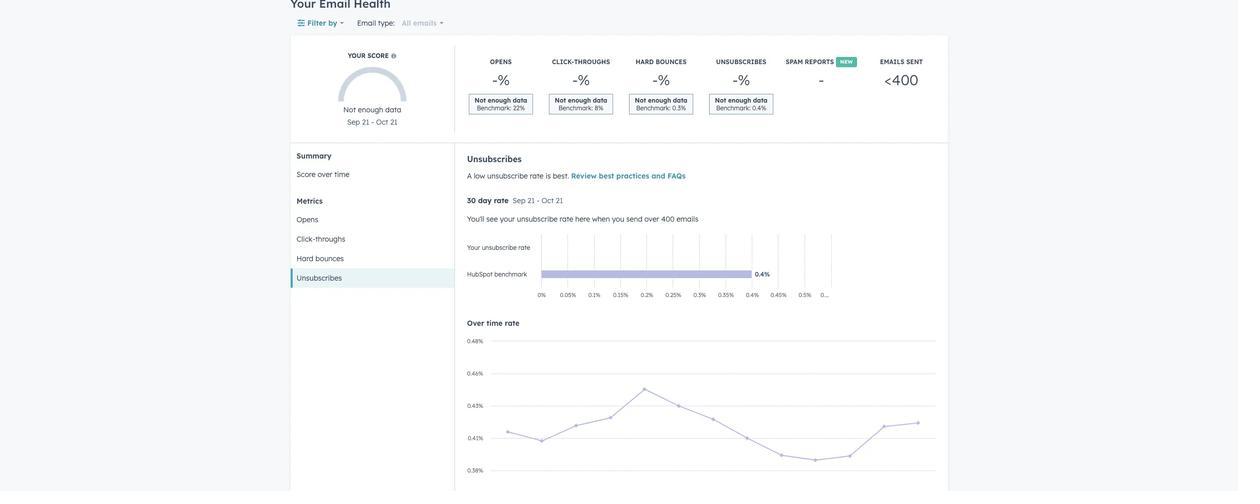 Task type: describe. For each thing, give the bounding box(es) containing it.
1 vertical spatial 400
[[662, 215, 675, 224]]

oct for 30 day rate sep 21 - oct 21
[[542, 196, 554, 206]]

2 vertical spatial unsubscribe
[[482, 244, 517, 252]]

1 vertical spatial over
[[645, 215, 660, 224]]

hubspot benchmark
[[467, 271, 527, 278]]

email type:
[[357, 18, 395, 28]]

score over time
[[297, 170, 350, 179]]

a low unsubscribe rate is best. review best practices and faqs
[[467, 172, 686, 181]]

all
[[402, 18, 411, 28]]

- inside hard bounces -%
[[653, 71, 658, 89]]

data for hard bounces -%
[[673, 97, 688, 104]]

unsubscribes inside button
[[297, 274, 342, 283]]

emails
[[880, 58, 905, 66]]

unsubscribes button
[[291, 269, 454, 288]]

30 day rate sep 21 - oct 21
[[467, 196, 563, 206]]

rate left here
[[560, 215, 574, 224]]

1 interactive chart image from the top
[[462, 230, 837, 307]]

% inside unsubscribes -%
[[738, 71, 751, 89]]

a
[[467, 172, 472, 181]]

oct for not enough data sep 21 - oct 21
[[376, 118, 388, 127]]

8%
[[595, 104, 604, 112]]

22%
[[513, 104, 525, 112]]

- inside not enough data sep 21 - oct 21
[[371, 118, 374, 127]]

rate left is
[[530, 172, 544, 181]]

review
[[571, 172, 597, 181]]

bounces for hard bounces
[[316, 254, 344, 264]]

benchmark
[[495, 271, 527, 278]]

faqs
[[668, 172, 686, 181]]

emails sent < 400
[[880, 58, 923, 89]]

not for hard bounces -%
[[635, 97, 647, 104]]

1 vertical spatial unsubscribe
[[517, 215, 558, 224]]

throughs for click-throughs -%
[[574, 58, 610, 66]]

day
[[478, 196, 492, 206]]

1 horizontal spatial unsubscribes
[[467, 154, 522, 164]]

metrics
[[297, 197, 323, 206]]

not enough data benchmark: 0.4%
[[715, 97, 768, 112]]

spam reports
[[786, 58, 834, 66]]

you
[[612, 215, 625, 224]]

not for unsubscribes -%
[[715, 97, 727, 104]]

click-throughs
[[297, 235, 345, 244]]

hubspot
[[467, 271, 493, 278]]

benchmark: for unsubscribes -%
[[717, 104, 751, 112]]

opens button
[[291, 210, 454, 230]]

data inside not enough data sep 21 - oct 21
[[386, 105, 402, 114]]

by
[[329, 18, 337, 28]]

% inside click-throughs -%
[[578, 71, 590, 89]]

1 horizontal spatial time
[[487, 319, 503, 328]]

data for unsubscribes -%
[[754, 97, 768, 104]]

0 vertical spatial unsubscribes
[[717, 58, 767, 66]]

enough for opens -%
[[488, 97, 511, 104]]

hard for hard bounces
[[297, 254, 314, 264]]

0.3%
[[673, 104, 686, 112]]

data for click-throughs -%
[[593, 97, 608, 104]]

30
[[467, 196, 476, 206]]

reports
[[805, 58, 834, 66]]

enough inside not enough data sep 21 - oct 21
[[358, 105, 384, 114]]

benchmark: for hard bounces -%
[[637, 104, 671, 112]]

% inside opens -%
[[498, 71, 510, 89]]

when
[[592, 215, 610, 224]]

your for your score
[[348, 52, 366, 60]]

new
[[841, 59, 853, 65]]

all emails
[[402, 18, 437, 28]]

is
[[546, 172, 551, 181]]

not enough data benchmark: 0.3%
[[635, 97, 688, 112]]

enough for unsubscribes -%
[[729, 97, 752, 104]]

enough for hard bounces -%
[[648, 97, 671, 104]]



Task type: vqa. For each thing, say whether or not it's contained in the screenshot.


Task type: locate. For each thing, give the bounding box(es) containing it.
sep
[[347, 118, 360, 127], [513, 196, 526, 206]]

not enough data benchmark: 22%
[[475, 97, 528, 112]]

0 vertical spatial oct
[[376, 118, 388, 127]]

1 benchmark: from the left
[[477, 104, 512, 112]]

benchmark: inside not enough data benchmark: 0.4%
[[717, 104, 751, 112]]

over right send
[[645, 215, 660, 224]]

throughs up the hard bounces
[[316, 235, 345, 244]]

not enough data sep 21 - oct 21
[[343, 105, 402, 127]]

0 vertical spatial opens
[[490, 58, 512, 66]]

0 horizontal spatial sep
[[347, 118, 360, 127]]

all emails button
[[399, 13, 444, 33]]

rate right over
[[505, 319, 520, 328]]

throughs
[[574, 58, 610, 66], [316, 235, 345, 244]]

bounces up not enough data benchmark: 0.3%
[[656, 58, 687, 66]]

unsubscribes down the hard bounces
[[297, 274, 342, 283]]

click- inside click-throughs -%
[[552, 58, 574, 66]]

0 horizontal spatial click-
[[297, 235, 316, 244]]

3 % from the left
[[658, 71, 670, 89]]

time right score
[[335, 170, 350, 179]]

2 benchmark: from the left
[[559, 104, 593, 112]]

0 vertical spatial bounces
[[656, 58, 687, 66]]

2 % from the left
[[578, 71, 590, 89]]

click-throughs button
[[291, 230, 454, 249]]

send
[[627, 215, 643, 224]]

summary
[[297, 152, 332, 161]]

1 vertical spatial emails
[[677, 215, 699, 224]]

data inside not enough data benchmark: 0.4%
[[754, 97, 768, 104]]

your unsubscribe rate
[[467, 244, 530, 252]]

score over time button
[[291, 165, 454, 184]]

1 vertical spatial bounces
[[316, 254, 344, 264]]

oct inside not enough data sep 21 - oct 21
[[376, 118, 388, 127]]

% up not enough data benchmark: 0.4% in the top of the page
[[738, 71, 751, 89]]

filter by
[[308, 18, 337, 28]]

sent
[[907, 58, 923, 66]]

0 horizontal spatial time
[[335, 170, 350, 179]]

benchmark: left 8% at the top
[[559, 104, 593, 112]]

hard for hard bounces -%
[[636, 58, 654, 66]]

2 vertical spatial unsubscribes
[[297, 274, 342, 283]]

benchmark: left 22%
[[477, 104, 512, 112]]

% inside hard bounces -%
[[658, 71, 670, 89]]

enough inside not enough data benchmark: 0.4%
[[729, 97, 752, 104]]

interactive chart image
[[462, 230, 837, 307], [462, 337, 941, 492]]

bounces inside 'hard bounces' button
[[316, 254, 344, 264]]

benchmark: for click-throughs -%
[[559, 104, 593, 112]]

1 horizontal spatial emails
[[677, 215, 699, 224]]

1 vertical spatial your
[[467, 244, 480, 252]]

0 horizontal spatial hard
[[297, 254, 314, 264]]

0 horizontal spatial oct
[[376, 118, 388, 127]]

spam
[[786, 58, 803, 66]]

sep for enough
[[347, 118, 360, 127]]

time
[[335, 170, 350, 179], [487, 319, 503, 328]]

2 interactive chart image from the top
[[462, 337, 941, 492]]

% up not enough data benchmark: 8%
[[578, 71, 590, 89]]

0 vertical spatial interactive chart image
[[462, 230, 837, 307]]

over right score
[[318, 170, 333, 179]]

0 horizontal spatial bounces
[[316, 254, 344, 264]]

click- up not enough data benchmark: 8%
[[552, 58, 574, 66]]

over time rate
[[467, 319, 520, 328]]

%
[[498, 71, 510, 89], [578, 71, 590, 89], [658, 71, 670, 89], [738, 71, 751, 89]]

400
[[892, 71, 919, 89], [662, 215, 675, 224]]

4 % from the left
[[738, 71, 751, 89]]

enough inside not enough data benchmark: 8%
[[568, 97, 591, 104]]

your left score
[[348, 52, 366, 60]]

click- up the hard bounces
[[297, 235, 316, 244]]

benchmark: inside not enough data benchmark: 0.3%
[[637, 104, 671, 112]]

bounces inside hard bounces -%
[[656, 58, 687, 66]]

benchmark: for opens -%
[[477, 104, 512, 112]]

bounces down click-throughs
[[316, 254, 344, 264]]

score
[[368, 52, 389, 60]]

throughs for click-throughs
[[316, 235, 345, 244]]

0 vertical spatial your
[[348, 52, 366, 60]]

click- inside click-throughs button
[[297, 235, 316, 244]]

not inside not enough data benchmark: 22%
[[475, 97, 486, 104]]

bounces for hard bounces -%
[[656, 58, 687, 66]]

review best practices and faqs button
[[571, 170, 686, 182]]

unsubscribes up not enough data benchmark: 0.4% in the top of the page
[[717, 58, 767, 66]]

opens for opens -%
[[490, 58, 512, 66]]

benchmark: inside not enough data benchmark: 8%
[[559, 104, 593, 112]]

throughs inside click-throughs -%
[[574, 58, 610, 66]]

1 horizontal spatial sep
[[513, 196, 526, 206]]

your
[[500, 215, 515, 224]]

0 vertical spatial 400
[[892, 71, 919, 89]]

your for your unsubscribe rate
[[467, 244, 480, 252]]

1 horizontal spatial opens
[[490, 58, 512, 66]]

filter by button
[[291, 13, 351, 33]]

hard
[[636, 58, 654, 66], [297, 254, 314, 264]]

1 horizontal spatial click-
[[552, 58, 574, 66]]

rate up benchmark
[[519, 244, 530, 252]]

hard inside hard bounces -%
[[636, 58, 654, 66]]

low
[[474, 172, 485, 181]]

1 vertical spatial throughs
[[316, 235, 345, 244]]

rate for over time rate
[[505, 319, 520, 328]]

400 inside emails sent < 400
[[892, 71, 919, 89]]

score
[[297, 170, 316, 179]]

emails inside popup button
[[413, 18, 437, 28]]

0 vertical spatial over
[[318, 170, 333, 179]]

data for opens -%
[[513, 97, 528, 104]]

1 % from the left
[[498, 71, 510, 89]]

0 horizontal spatial throughs
[[316, 235, 345, 244]]

enough
[[488, 97, 511, 104], [568, 97, 591, 104], [648, 97, 671, 104], [729, 97, 752, 104], [358, 105, 384, 114]]

1 vertical spatial click-
[[297, 235, 316, 244]]

data inside not enough data benchmark: 22%
[[513, 97, 528, 104]]

not for click-throughs -%
[[555, 97, 566, 104]]

click-
[[552, 58, 574, 66], [297, 235, 316, 244]]

not for opens -%
[[475, 97, 486, 104]]

1 horizontal spatial oct
[[542, 196, 554, 206]]

unsubscribe up the 30 day rate sep 21 - oct 21
[[487, 172, 528, 181]]

filter
[[308, 18, 326, 28]]

0 horizontal spatial 400
[[662, 215, 675, 224]]

1 horizontal spatial your
[[467, 244, 480, 252]]

1 vertical spatial opens
[[297, 215, 318, 225]]

see
[[487, 215, 498, 224]]

benchmark: left 0.3%
[[637, 104, 671, 112]]

3 benchmark: from the left
[[637, 104, 671, 112]]

email
[[357, 18, 376, 28]]

you'll
[[467, 215, 485, 224]]

1 vertical spatial hard
[[297, 254, 314, 264]]

benchmark:
[[477, 104, 512, 112], [559, 104, 593, 112], [637, 104, 671, 112], [717, 104, 751, 112]]

opens down 'metrics'
[[297, 215, 318, 225]]

not inside not enough data benchmark: 0.4%
[[715, 97, 727, 104]]

0 horizontal spatial emails
[[413, 18, 437, 28]]

% up not enough data benchmark: 0.3%
[[658, 71, 670, 89]]

0 horizontal spatial over
[[318, 170, 333, 179]]

opens up not enough data benchmark: 22% at the top left of page
[[490, 58, 512, 66]]

400 down sent
[[892, 71, 919, 89]]

1 vertical spatial oct
[[542, 196, 554, 206]]

and
[[652, 172, 666, 181]]

not inside not enough data benchmark: 0.3%
[[635, 97, 647, 104]]

0 vertical spatial time
[[335, 170, 350, 179]]

rate
[[530, 172, 544, 181], [494, 196, 509, 206], [560, 215, 574, 224], [519, 244, 530, 252], [505, 319, 520, 328]]

unsubscribe up the hubspot benchmark
[[482, 244, 517, 252]]

click- for click-throughs
[[297, 235, 316, 244]]

rate for 30 day rate sep 21 - oct 21
[[494, 196, 509, 206]]

type:
[[378, 18, 395, 28]]

oct
[[376, 118, 388, 127], [542, 196, 554, 206]]

unsubscribe
[[487, 172, 528, 181], [517, 215, 558, 224], [482, 244, 517, 252]]

not inside not enough data benchmark: 8%
[[555, 97, 566, 104]]

hard down click-throughs
[[297, 254, 314, 264]]

1 horizontal spatial throughs
[[574, 58, 610, 66]]

0 horizontal spatial opens
[[297, 215, 318, 225]]

hard bounces button
[[291, 249, 454, 269]]

practices
[[617, 172, 650, 181]]

not
[[475, 97, 486, 104], [555, 97, 566, 104], [635, 97, 647, 104], [715, 97, 727, 104], [343, 105, 356, 114]]

21
[[362, 118, 369, 127], [390, 118, 398, 127], [528, 196, 535, 206], [556, 196, 563, 206]]

opens for opens
[[297, 215, 318, 225]]

rate right day
[[494, 196, 509, 206]]

rate for your unsubscribe rate
[[519, 244, 530, 252]]

benchmark: inside not enough data benchmark: 22%
[[477, 104, 512, 112]]

1 vertical spatial interactive chart image
[[462, 337, 941, 492]]

your
[[348, 52, 366, 60], [467, 244, 480, 252]]

0.4%
[[753, 104, 767, 112]]

4 benchmark: from the left
[[717, 104, 751, 112]]

unsubscribes up low
[[467, 154, 522, 164]]

- inside opens -%
[[492, 71, 498, 89]]

0 vertical spatial unsubscribe
[[487, 172, 528, 181]]

unsubscribe down the 30 day rate sep 21 - oct 21
[[517, 215, 558, 224]]

click- for click-throughs -%
[[552, 58, 574, 66]]

you'll see your unsubscribe rate here when you send over 400 emails
[[467, 215, 699, 224]]

emails down faqs
[[677, 215, 699, 224]]

0 horizontal spatial your
[[348, 52, 366, 60]]

- inside unsubscribes -%
[[733, 71, 738, 89]]

data inside not enough data benchmark: 0.3%
[[673, 97, 688, 104]]

-
[[492, 71, 498, 89], [572, 71, 578, 89], [653, 71, 658, 89], [733, 71, 738, 89], [819, 71, 825, 89], [371, 118, 374, 127], [537, 196, 540, 206]]

0 vertical spatial emails
[[413, 18, 437, 28]]

hard inside 'hard bounces' button
[[297, 254, 314, 264]]

over
[[467, 319, 485, 328]]

data
[[513, 97, 528, 104], [593, 97, 608, 104], [673, 97, 688, 104], [754, 97, 768, 104], [386, 105, 402, 114]]

unsubscribes
[[717, 58, 767, 66], [467, 154, 522, 164], [297, 274, 342, 283]]

% up not enough data benchmark: 22% at the top left of page
[[498, 71, 510, 89]]

400 right send
[[662, 215, 675, 224]]

click-throughs -%
[[552, 58, 610, 89]]

1 vertical spatial sep
[[513, 196, 526, 206]]

hard bounces -%
[[636, 58, 687, 89]]

not enough data benchmark: 8%
[[555, 97, 608, 112]]

emails right all
[[413, 18, 437, 28]]

hard up not enough data benchmark: 0.3%
[[636, 58, 654, 66]]

0 vertical spatial throughs
[[574, 58, 610, 66]]

over
[[318, 170, 333, 179], [645, 215, 660, 224]]

time right over
[[487, 319, 503, 328]]

data inside not enough data benchmark: 8%
[[593, 97, 608, 104]]

<
[[885, 71, 892, 89]]

0 horizontal spatial unsubscribes
[[297, 274, 342, 283]]

throughs inside button
[[316, 235, 345, 244]]

enough for click-throughs -%
[[568, 97, 591, 104]]

0 vertical spatial click-
[[552, 58, 574, 66]]

- inside click-throughs -%
[[572, 71, 578, 89]]

0 vertical spatial sep
[[347, 118, 360, 127]]

your up hubspot at the left bottom of the page
[[467, 244, 480, 252]]

over inside button
[[318, 170, 333, 179]]

bounces
[[656, 58, 687, 66], [316, 254, 344, 264]]

throughs up not enough data benchmark: 8%
[[574, 58, 610, 66]]

your score
[[348, 52, 391, 60]]

1 horizontal spatial hard
[[636, 58, 654, 66]]

1 vertical spatial unsubscribes
[[467, 154, 522, 164]]

time inside score over time button
[[335, 170, 350, 179]]

sep inside not enough data sep 21 - oct 21
[[347, 118, 360, 127]]

opens -%
[[490, 58, 512, 89]]

here
[[576, 215, 590, 224]]

enough inside not enough data benchmark: 22%
[[488, 97, 511, 104]]

1 vertical spatial time
[[487, 319, 503, 328]]

1 horizontal spatial bounces
[[656, 58, 687, 66]]

opens
[[490, 58, 512, 66], [297, 215, 318, 225]]

enough inside not enough data benchmark: 0.3%
[[648, 97, 671, 104]]

1 horizontal spatial 400
[[892, 71, 919, 89]]

1 horizontal spatial over
[[645, 215, 660, 224]]

not inside not enough data sep 21 - oct 21
[[343, 105, 356, 114]]

emails
[[413, 18, 437, 28], [677, 215, 699, 224]]

2 horizontal spatial unsubscribes
[[717, 58, 767, 66]]

sep for day
[[513, 196, 526, 206]]

best.
[[553, 172, 569, 181]]

opens inside button
[[297, 215, 318, 225]]

best
[[599, 172, 615, 181]]

unsubscribes -%
[[717, 58, 767, 89]]

hard bounces
[[297, 254, 344, 264]]

benchmark: left 0.4% in the top of the page
[[717, 104, 751, 112]]

0 vertical spatial hard
[[636, 58, 654, 66]]



